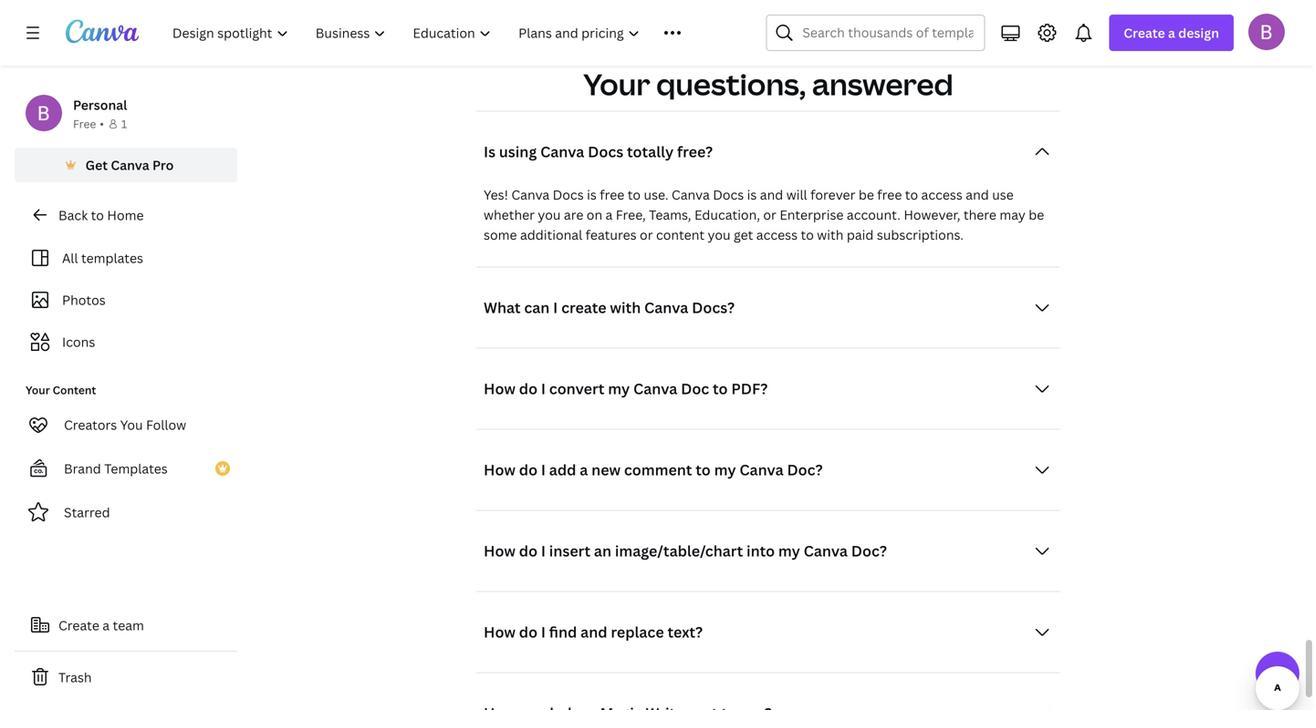 Task type: vqa. For each thing, say whether or not it's contained in the screenshot.
attendees in the Get set for an epic Canva Create in May 2024! Join the live broadcast, or for the first time ever,  connect with 2,000+ attendees at a live event in LA to celebrate creativity, collaboration, and inspiration. February 22, 2024
no



Task type: describe. For each thing, give the bounding box(es) containing it.
text?
[[668, 623, 703, 643]]

content
[[53, 383, 96, 398]]

get
[[85, 157, 108, 174]]

do for convert
[[519, 379, 538, 399]]

templates
[[81, 250, 143, 267]]

education,
[[694, 206, 760, 224]]

subscriptions.
[[877, 227, 964, 244]]

you
[[120, 417, 143, 434]]

docs?
[[692, 298, 735, 318]]

0 horizontal spatial or
[[640, 227, 653, 244]]

content
[[656, 227, 705, 244]]

yes!
[[484, 186, 508, 204]]

is using canva docs totally free?
[[484, 142, 713, 162]]

how do i add a new comment to my canva doc?
[[484, 461, 823, 480]]

how do i add a new comment to my canva doc? button
[[476, 452, 1060, 489]]

0 horizontal spatial my
[[608, 379, 630, 399]]

additional
[[520, 227, 582, 244]]

your questions, answered
[[583, 65, 953, 104]]

templates
[[104, 460, 168, 478]]

photos
[[62, 292, 106, 309]]

to inside dropdown button
[[713, 379, 728, 399]]

bob builder image
[[1248, 13, 1285, 50]]

1 horizontal spatial be
[[1029, 206, 1044, 224]]

1 free from the left
[[600, 186, 625, 204]]

free •
[[73, 116, 104, 131]]

questions,
[[656, 65, 806, 104]]

answered
[[812, 65, 953, 104]]

image/table/chart
[[615, 542, 743, 561]]

can
[[524, 298, 550, 318]]

0 horizontal spatial you
[[538, 206, 561, 224]]

a inside yes! canva docs is free to use. canva docs is and will forever be free to access and use whether you are on a free, teams, education, or enterprise account. however, there may be some additional features or content you get access to with paid subscriptions.
[[606, 206, 613, 224]]

brand templates
[[64, 460, 168, 478]]

canva left doc
[[633, 379, 677, 399]]

get canva pro button
[[15, 148, 237, 183]]

back
[[58, 207, 88, 224]]

my inside dropdown button
[[714, 461, 736, 480]]

i for find
[[541, 623, 546, 643]]

what
[[484, 298, 521, 318]]

teams,
[[649, 206, 691, 224]]

starred
[[64, 504, 110, 522]]

convert
[[549, 379, 605, 399]]

2 horizontal spatial and
[[966, 186, 989, 204]]

doc? inside dropdown button
[[787, 461, 823, 480]]

canva up whether on the left of page
[[511, 186, 550, 204]]

to right back
[[91, 207, 104, 224]]

get canva pro
[[85, 157, 174, 174]]

will
[[786, 186, 807, 204]]

new
[[592, 461, 621, 480]]

how for how do i find and replace text?
[[484, 623, 516, 643]]

some
[[484, 227, 517, 244]]

do for find
[[519, 623, 538, 643]]

into
[[747, 542, 775, 561]]

brand templates link
[[15, 451, 237, 487]]

replace
[[611, 623, 664, 643]]

a inside "create a team" button
[[102, 617, 110, 635]]

create a team
[[58, 617, 144, 635]]

add
[[549, 461, 576, 480]]

what can i create with canva docs?
[[484, 298, 735, 318]]

creators
[[64, 417, 117, 434]]

whether
[[484, 206, 535, 224]]

account.
[[847, 206, 901, 224]]

may
[[1000, 206, 1026, 224]]

to up free,
[[628, 186, 641, 204]]

i for insert
[[541, 542, 546, 561]]

trash
[[58, 669, 92, 687]]

1
[[121, 116, 127, 131]]

canva inside dropdown button
[[740, 461, 784, 480]]

pro
[[152, 157, 174, 174]]

your for your content
[[26, 383, 50, 398]]

comment
[[624, 461, 692, 480]]

how do i find and replace text? button
[[476, 615, 1060, 651]]

create for create a team
[[58, 617, 99, 635]]

canva left the docs?
[[644, 298, 688, 318]]

how for how do i insert an image/table/chart into my canva doc?
[[484, 542, 516, 561]]

create a design button
[[1109, 15, 1234, 51]]

follow
[[146, 417, 186, 434]]

home
[[107, 207, 144, 224]]

•
[[100, 116, 104, 131]]



Task type: locate. For each thing, give the bounding box(es) containing it.
all templates
[[62, 250, 143, 267]]

i left find
[[541, 623, 546, 643]]

do
[[519, 379, 538, 399], [519, 461, 538, 480], [519, 542, 538, 561], [519, 623, 538, 643]]

4 how from the top
[[484, 623, 516, 643]]

2 free from the left
[[877, 186, 902, 204]]

1 horizontal spatial free
[[877, 186, 902, 204]]

docs inside 'dropdown button'
[[588, 142, 623, 162]]

1 horizontal spatial is
[[747, 186, 757, 204]]

do for add
[[519, 461, 538, 480]]

how for how do i convert my canva doc to pdf?
[[484, 379, 516, 399]]

how for how do i add a new comment to my canva doc?
[[484, 461, 516, 480]]

0 vertical spatial my
[[608, 379, 630, 399]]

insert
[[549, 542, 591, 561]]

is
[[587, 186, 597, 204], [747, 186, 757, 204]]

however,
[[904, 206, 960, 224]]

how left insert
[[484, 542, 516, 561]]

0 vertical spatial or
[[763, 206, 777, 224]]

a left team
[[102, 617, 110, 635]]

top level navigation element
[[161, 15, 722, 51], [161, 15, 722, 51]]

0 horizontal spatial docs
[[553, 186, 584, 204]]

0 horizontal spatial with
[[610, 298, 641, 318]]

1 do from the top
[[519, 379, 538, 399]]

is up the 'on'
[[587, 186, 597, 204]]

2 how from the top
[[484, 461, 516, 480]]

forever
[[810, 186, 855, 204]]

be right may
[[1029, 206, 1044, 224]]

brand
[[64, 460, 101, 478]]

0 horizontal spatial be
[[859, 186, 874, 204]]

with inside dropdown button
[[610, 298, 641, 318]]

1 how from the top
[[484, 379, 516, 399]]

0 horizontal spatial free
[[600, 186, 625, 204]]

all templates link
[[26, 241, 226, 276]]

your for your questions, answered
[[583, 65, 650, 104]]

and right find
[[581, 623, 607, 643]]

1 vertical spatial doc?
[[851, 542, 887, 561]]

be
[[859, 186, 874, 204], [1029, 206, 1044, 224]]

and up there
[[966, 186, 989, 204]]

back to home
[[58, 207, 144, 224]]

my right into in the right of the page
[[778, 542, 800, 561]]

my right convert
[[608, 379, 630, 399]]

1 vertical spatial be
[[1029, 206, 1044, 224]]

design
[[1178, 24, 1219, 42]]

create
[[561, 298, 607, 318]]

do left add
[[519, 461, 538, 480]]

how left add
[[484, 461, 516, 480]]

Search search field
[[803, 16, 973, 50]]

do for insert
[[519, 542, 538, 561]]

1 vertical spatial access
[[756, 227, 798, 244]]

0 vertical spatial doc?
[[787, 461, 823, 480]]

a left design
[[1168, 24, 1175, 42]]

create for create a design
[[1124, 24, 1165, 42]]

to
[[628, 186, 641, 204], [905, 186, 918, 204], [91, 207, 104, 224], [801, 227, 814, 244], [713, 379, 728, 399], [696, 461, 711, 480]]

icons
[[62, 334, 95, 351]]

access right get on the top right of page
[[756, 227, 798, 244]]

canva right using
[[540, 142, 584, 162]]

a right the 'on'
[[606, 206, 613, 224]]

i inside dropdown button
[[541, 461, 546, 480]]

2 do from the top
[[519, 461, 538, 480]]

1 horizontal spatial create
[[1124, 24, 1165, 42]]

is using canva docs totally free? button
[[476, 134, 1060, 170]]

doc? inside dropdown button
[[851, 542, 887, 561]]

how left find
[[484, 623, 516, 643]]

1 vertical spatial create
[[58, 617, 99, 635]]

your content
[[26, 383, 96, 398]]

to inside dropdown button
[[696, 461, 711, 480]]

a inside how do i add a new comment to my canva doc? dropdown button
[[580, 461, 588, 480]]

free up account.
[[877, 186, 902, 204]]

docs up are at top left
[[553, 186, 584, 204]]

create a team button
[[15, 608, 237, 644]]

how do i convert my canva doc to pdf?
[[484, 379, 768, 399]]

create
[[1124, 24, 1165, 42], [58, 617, 99, 635]]

docs up education,
[[713, 186, 744, 204]]

photos link
[[26, 283, 226, 318]]

1 horizontal spatial docs
[[588, 142, 623, 162]]

i right can
[[553, 298, 558, 318]]

team
[[113, 617, 144, 635]]

None search field
[[766, 15, 985, 51]]

you down education,
[[708, 227, 731, 244]]

1 horizontal spatial your
[[583, 65, 650, 104]]

starred link
[[15, 495, 237, 531]]

0 vertical spatial be
[[859, 186, 874, 204]]

do left find
[[519, 623, 538, 643]]

or left enterprise
[[763, 206, 777, 224]]

0 vertical spatial your
[[583, 65, 650, 104]]

i for create
[[553, 298, 558, 318]]

what can i create with canva docs? button
[[476, 290, 1060, 326]]

your up the is using canva docs totally free?
[[583, 65, 650, 104]]

1 horizontal spatial access
[[921, 186, 963, 204]]

canva up into in the right of the page
[[740, 461, 784, 480]]

your left content at left
[[26, 383, 50, 398]]

0 horizontal spatial access
[[756, 227, 798, 244]]

0 horizontal spatial doc?
[[787, 461, 823, 480]]

free up the 'on'
[[600, 186, 625, 204]]

1 vertical spatial you
[[708, 227, 731, 244]]

canva inside 'dropdown button'
[[540, 142, 584, 162]]

free
[[73, 116, 96, 131]]

4 do from the top
[[519, 623, 538, 643]]

use
[[992, 186, 1014, 204]]

docs left "totally"
[[588, 142, 623, 162]]

3 do from the top
[[519, 542, 538, 561]]

a right add
[[580, 461, 588, 480]]

0 horizontal spatial your
[[26, 383, 50, 398]]

icons link
[[26, 325, 226, 360]]

to right the comment
[[696, 461, 711, 480]]

1 is from the left
[[587, 186, 597, 204]]

trash link
[[15, 660, 237, 696]]

creators you follow
[[64, 417, 186, 434]]

with
[[817, 227, 844, 244], [610, 298, 641, 318]]

pdf?
[[731, 379, 768, 399]]

get
[[734, 227, 753, 244]]

access
[[921, 186, 963, 204], [756, 227, 798, 244]]

using
[[499, 142, 537, 162]]

i for add
[[541, 461, 546, 480]]

1 vertical spatial my
[[714, 461, 736, 480]]

canva inside button
[[111, 157, 149, 174]]

0 vertical spatial access
[[921, 186, 963, 204]]

i left convert
[[541, 379, 546, 399]]

or
[[763, 206, 777, 224], [640, 227, 653, 244]]

or down free,
[[640, 227, 653, 244]]

on
[[587, 206, 602, 224]]

1 horizontal spatial and
[[760, 186, 783, 204]]

2 is from the left
[[747, 186, 757, 204]]

how left convert
[[484, 379, 516, 399]]

creators you follow link
[[15, 407, 237, 444]]

personal
[[73, 96, 127, 114]]

doc
[[681, 379, 709, 399]]

totally
[[627, 142, 674, 162]]

2 vertical spatial my
[[778, 542, 800, 561]]

do left insert
[[519, 542, 538, 561]]

my
[[608, 379, 630, 399], [714, 461, 736, 480], [778, 542, 800, 561]]

do inside dropdown button
[[519, 461, 538, 480]]

with down enterprise
[[817, 227, 844, 244]]

1 vertical spatial your
[[26, 383, 50, 398]]

you up additional
[[538, 206, 561, 224]]

canva right into in the right of the page
[[804, 542, 848, 561]]

to down enterprise
[[801, 227, 814, 244]]

is up education,
[[747, 186, 757, 204]]

0 horizontal spatial and
[[581, 623, 607, 643]]

how do i insert an image/table/chart into my canva doc? button
[[476, 534, 1060, 570]]

are
[[564, 206, 583, 224]]

create left team
[[58, 617, 99, 635]]

create a design
[[1124, 24, 1219, 42]]

create inside create a design dropdown button
[[1124, 24, 1165, 42]]

0 vertical spatial you
[[538, 206, 561, 224]]

be up account.
[[859, 186, 874, 204]]

doc?
[[787, 461, 823, 480], [851, 542, 887, 561]]

docs
[[588, 142, 623, 162], [553, 186, 584, 204], [713, 186, 744, 204]]

1 horizontal spatial with
[[817, 227, 844, 244]]

use.
[[644, 186, 668, 204]]

is
[[484, 142, 496, 162]]

canva
[[540, 142, 584, 162], [111, 157, 149, 174], [511, 186, 550, 204], [672, 186, 710, 204], [644, 298, 688, 318], [633, 379, 677, 399], [740, 461, 784, 480], [804, 542, 848, 561]]

2 horizontal spatial my
[[778, 542, 800, 561]]

how inside dropdown button
[[484, 461, 516, 480]]

there
[[964, 206, 997, 224]]

0 vertical spatial with
[[817, 227, 844, 244]]

0 vertical spatial create
[[1124, 24, 1165, 42]]

how do i insert an image/table/chart into my canva doc?
[[484, 542, 887, 561]]

1 horizontal spatial you
[[708, 227, 731, 244]]

features
[[586, 227, 637, 244]]

canva left pro
[[111, 157, 149, 174]]

0 horizontal spatial is
[[587, 186, 597, 204]]

your
[[583, 65, 650, 104], [26, 383, 50, 398]]

create left design
[[1124, 24, 1165, 42]]

an
[[594, 542, 611, 561]]

free?
[[677, 142, 713, 162]]

how do i convert my canva doc to pdf? button
[[476, 371, 1060, 408]]

with inside yes! canva docs is free to use. canva docs is and will forever be free to access and use whether you are on a free, teams, education, or enterprise account. however, there may be some additional features or content you get access to with paid subscriptions.
[[817, 227, 844, 244]]

i left insert
[[541, 542, 546, 561]]

with right create
[[610, 298, 641, 318]]

a
[[1168, 24, 1175, 42], [606, 206, 613, 224], [580, 461, 588, 480], [102, 617, 110, 635]]

to up however,
[[905, 186, 918, 204]]

my right the comment
[[714, 461, 736, 480]]

1 horizontal spatial my
[[714, 461, 736, 480]]

3 how from the top
[[484, 542, 516, 561]]

a inside create a design dropdown button
[[1168, 24, 1175, 42]]

you
[[538, 206, 561, 224], [708, 227, 731, 244]]

back to home link
[[15, 197, 237, 234]]

yes! canva docs is free to use. canva docs is and will forever be free to access and use whether you are on a free, teams, education, or enterprise account. however, there may be some additional features or content you get access to with paid subscriptions.
[[484, 186, 1044, 244]]

free,
[[616, 206, 646, 224]]

0 horizontal spatial create
[[58, 617, 99, 635]]

create inside "create a team" button
[[58, 617, 99, 635]]

and inside how do i find and replace text? dropdown button
[[581, 623, 607, 643]]

and
[[760, 186, 783, 204], [966, 186, 989, 204], [581, 623, 607, 643]]

1 vertical spatial with
[[610, 298, 641, 318]]

1 horizontal spatial or
[[763, 206, 777, 224]]

1 horizontal spatial doc?
[[851, 542, 887, 561]]

to right doc
[[713, 379, 728, 399]]

2 horizontal spatial docs
[[713, 186, 744, 204]]

i left add
[[541, 461, 546, 480]]

paid
[[847, 227, 874, 244]]

1 vertical spatial or
[[640, 227, 653, 244]]

all
[[62, 250, 78, 267]]

and left will
[[760, 186, 783, 204]]

access up however,
[[921, 186, 963, 204]]

do left convert
[[519, 379, 538, 399]]

i for convert
[[541, 379, 546, 399]]

how do i find and replace text?
[[484, 623, 703, 643]]

enterprise
[[780, 206, 844, 224]]

find
[[549, 623, 577, 643]]

canva up teams,
[[672, 186, 710, 204]]



